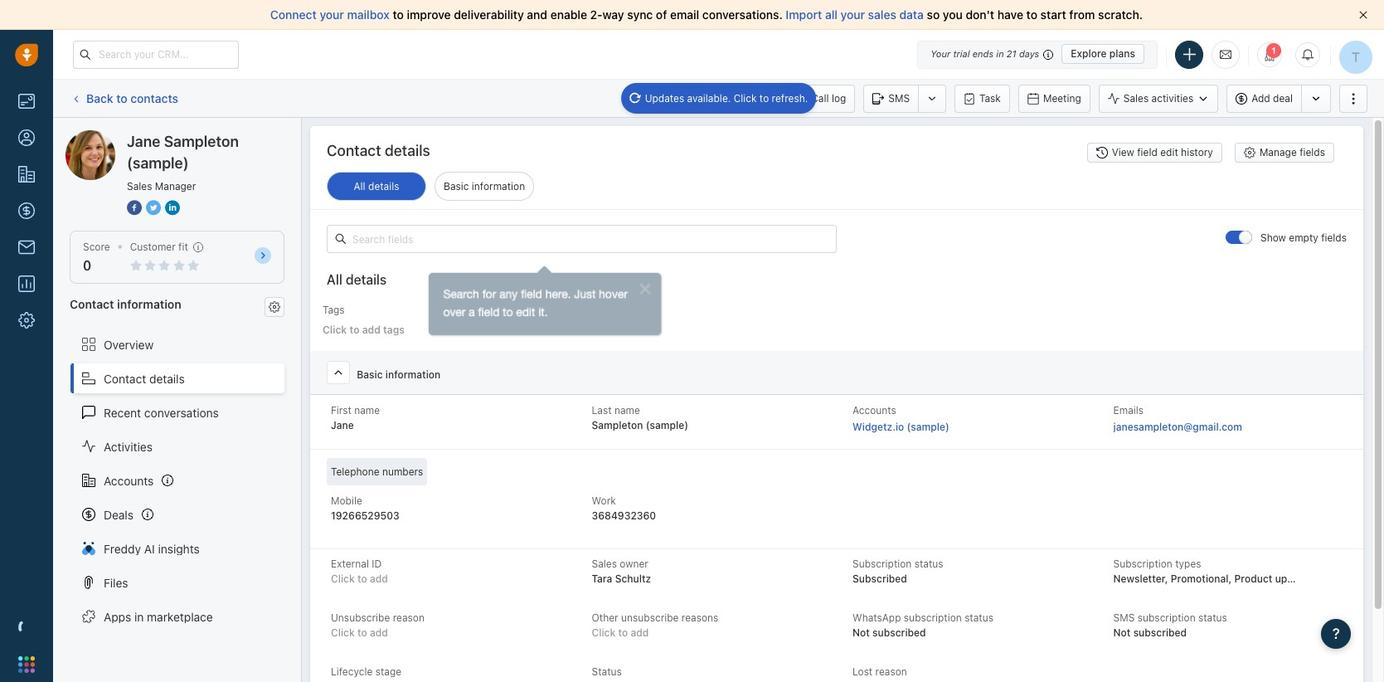 Task type: locate. For each thing, give the bounding box(es) containing it.
view field edit history
[[1112, 146, 1214, 159]]

(sample) inside jane sampleton (sample) sales manager
[[127, 154, 189, 172]]

sms inside button
[[889, 92, 910, 104]]

accounts down activities
[[104, 473, 154, 488]]

sales for sales owner tara schultz
[[592, 558, 617, 570]]

subscription
[[853, 558, 912, 570], [1114, 558, 1173, 570]]

not inside sms subscription status not subscribed
[[1114, 627, 1131, 639]]

0 vertical spatial contact details
[[327, 142, 430, 159]]

sales inside sales owner tara schultz
[[592, 558, 617, 570]]

sampleton down last
[[592, 419, 643, 432]]

3684932360
[[592, 510, 656, 522]]

subscription inside whatsapp subscription status not subscribed
[[904, 612, 962, 624]]

connect
[[270, 7, 317, 22]]

contact
[[327, 142, 381, 159], [70, 297, 114, 311], [104, 371, 146, 385]]

click down unsubscribe
[[331, 627, 355, 639]]

last
[[592, 404, 612, 417]]

0 vertical spatial all
[[354, 180, 366, 193]]

status inside sms subscription status not subscribed
[[1199, 612, 1228, 624]]

sms for sms
[[889, 92, 910, 104]]

accounts
[[853, 404, 897, 417], [104, 473, 154, 488]]

1 horizontal spatial all
[[354, 180, 366, 193]]

freshworks switcher image
[[18, 656, 35, 673]]

name right last
[[615, 404, 640, 417]]

show empty fields
[[1261, 232, 1348, 244]]

to
[[393, 7, 404, 22], [1027, 7, 1038, 22], [116, 91, 127, 105], [760, 92, 769, 104], [350, 324, 360, 336], [358, 573, 367, 585], [358, 627, 367, 639], [619, 627, 628, 639]]

sampleton down the contacts
[[127, 129, 185, 144]]

1 horizontal spatial subscribed
[[1134, 627, 1188, 639]]

and
[[527, 7, 548, 22]]

1 your from the left
[[320, 7, 344, 22]]

subscribed for sms
[[1134, 627, 1188, 639]]

name for first name
[[355, 404, 380, 417]]

jane
[[99, 129, 124, 144], [127, 133, 160, 150], [331, 419, 354, 432]]

2 subscription from the left
[[1114, 558, 1173, 570]]

janesampleton@gmail.com
[[1114, 421, 1243, 433]]

available.
[[688, 92, 731, 104]]

1 horizontal spatial sales
[[592, 558, 617, 570]]

jane inside first name jane
[[331, 419, 354, 432]]

name for last name
[[615, 404, 640, 417]]

email
[[670, 7, 700, 22]]

linkedin circled image
[[165, 199, 180, 217]]

apps in marketplace
[[104, 610, 213, 624]]

1 vertical spatial sms
[[1114, 612, 1135, 624]]

click for unsubscribe
[[331, 627, 355, 639]]

1 vertical spatial sales
[[127, 180, 152, 193]]

reason inside unsubscribe reason click to add
[[393, 612, 425, 624]]

accounts up widgetz.io
[[853, 404, 897, 417]]

email button
[[719, 84, 779, 112]]

click down other
[[592, 627, 616, 639]]

1 vertical spatial fields
[[1322, 232, 1348, 244]]

0 horizontal spatial your
[[320, 7, 344, 22]]

name right first
[[355, 404, 380, 417]]

click up first
[[323, 324, 347, 336]]

click right 'available.'
[[734, 92, 757, 104]]

subscription inside subscription status subscribed
[[853, 558, 912, 570]]

marketplace
[[147, 610, 213, 624]]

add deal
[[1252, 92, 1294, 104]]

1 horizontal spatial subscription
[[1114, 558, 1173, 570]]

sales for sales activities
[[1124, 92, 1149, 104]]

1 horizontal spatial sms
[[1114, 612, 1135, 624]]

your trial ends in 21 days
[[931, 48, 1040, 59]]

sampleton up manager
[[164, 133, 239, 150]]

1 horizontal spatial your
[[841, 7, 866, 22]]

1 horizontal spatial name
[[615, 404, 640, 417]]

reason right unsubscribe
[[393, 612, 425, 624]]

add deal button
[[1227, 84, 1302, 112]]

days
[[1020, 48, 1040, 59]]

fields inside button
[[1300, 146, 1326, 159]]

subscribed down whatsapp
[[873, 627, 927, 639]]

1 vertical spatial contact details
[[104, 371, 185, 385]]

jane sampleton (sample) sales manager
[[127, 133, 239, 193]]

2 horizontal spatial information
[[472, 180, 525, 193]]

0 vertical spatial fields
[[1300, 146, 1326, 159]]

subscription up subscribed
[[853, 558, 912, 570]]

0 horizontal spatial sms
[[889, 92, 910, 104]]

0 horizontal spatial jane
[[99, 129, 124, 144]]

2 horizontal spatial jane
[[331, 419, 354, 432]]

1 horizontal spatial reason
[[876, 666, 908, 678]]

1 vertical spatial information
[[117, 297, 181, 311]]

subscription left types
[[1114, 558, 1173, 570]]

tags
[[323, 304, 345, 316], [383, 324, 405, 336]]

unsubscribe reason click to add
[[331, 612, 425, 639]]

1 vertical spatial contact
[[70, 297, 114, 311]]

jane for jane sampleton (sample) sales manager
[[127, 133, 160, 150]]

apps
[[104, 610, 131, 624]]

0 horizontal spatial name
[[355, 404, 380, 417]]

(sample) inside accounts widgetz.io (sample)
[[907, 421, 950, 433]]

not down whatsapp
[[853, 627, 870, 639]]

mobile
[[331, 495, 362, 507]]

subscribed inside sms subscription status not subscribed
[[1134, 627, 1188, 639]]

0 horizontal spatial sales
[[127, 180, 152, 193]]

sales up tara
[[592, 558, 617, 570]]

name inside first name jane
[[355, 404, 380, 417]]

add inside tags click to add tags
[[362, 324, 381, 336]]

2 name from the left
[[615, 404, 640, 417]]

mng settings image
[[269, 301, 280, 313]]

1 vertical spatial reason
[[876, 666, 908, 678]]

not down subscription types
[[1114, 627, 1131, 639]]

sales left activities
[[1124, 92, 1149, 104]]

reason right lost
[[876, 666, 908, 678]]

field
[[1138, 146, 1158, 159]]

1 horizontal spatial status
[[965, 612, 994, 624]]

close image
[[1360, 11, 1368, 19]]

subscribed inside whatsapp subscription status not subscribed
[[873, 627, 927, 639]]

(sample) for jane sampleton (sample)
[[188, 129, 235, 144]]

your right "all"
[[841, 7, 866, 22]]

reason for lost reason
[[876, 666, 908, 678]]

in left 21
[[997, 48, 1005, 59]]

subscribed down subscription types
[[1134, 627, 1188, 639]]

owner
[[620, 558, 649, 570]]

0 horizontal spatial not
[[853, 627, 870, 639]]

accounts for accounts widgetz.io (sample)
[[853, 404, 897, 417]]

status inside whatsapp subscription status not subscribed
[[965, 612, 994, 624]]

0 horizontal spatial status
[[915, 558, 944, 570]]

not for sms subscription status not subscribed
[[1114, 627, 1131, 639]]

1 horizontal spatial jane
[[127, 133, 160, 150]]

import
[[786, 7, 823, 22]]

your left mailbox
[[320, 7, 344, 22]]

enable
[[551, 7, 587, 22]]

1 subscription from the left
[[904, 612, 962, 624]]

1 name from the left
[[355, 404, 380, 417]]

to down unsubscribe
[[358, 627, 367, 639]]

add inside external id click to add
[[370, 573, 388, 585]]

jane down the contacts
[[127, 133, 160, 150]]

subscription for whatsapp
[[904, 612, 962, 624]]

0 button
[[83, 258, 92, 273]]

sales
[[869, 7, 897, 22]]

0 vertical spatial sms
[[889, 92, 910, 104]]

fields right the manage
[[1300, 146, 1326, 159]]

1 horizontal spatial accounts
[[853, 404, 897, 417]]

2 vertical spatial sales
[[592, 558, 617, 570]]

2 subscription from the left
[[1138, 612, 1196, 624]]

name inside 'last name sampleton (sample)'
[[615, 404, 640, 417]]

0 horizontal spatial subscribed
[[873, 627, 927, 639]]

0 vertical spatial accounts
[[853, 404, 897, 417]]

subscribed
[[853, 573, 908, 585]]

2 not from the left
[[1114, 627, 1131, 639]]

tara
[[592, 573, 613, 585]]

send email image
[[1221, 47, 1232, 61]]

subscription down subscription types
[[1138, 612, 1196, 624]]

subscription for subscription types
[[1114, 558, 1173, 570]]

sms down subscription types
[[1114, 612, 1135, 624]]

sampleton for jane sampleton (sample)
[[127, 129, 185, 144]]

0 horizontal spatial in
[[134, 610, 144, 624]]

1 horizontal spatial not
[[1114, 627, 1131, 639]]

explore plans
[[1071, 47, 1136, 60]]

basic
[[444, 180, 469, 193], [357, 368, 383, 381]]

call log
[[812, 92, 847, 104]]

work 3684932360
[[592, 495, 656, 522]]

call log button
[[787, 84, 856, 112]]

to up first
[[350, 324, 360, 336]]

sampleton for jane sampleton (sample) sales manager
[[164, 133, 239, 150]]

1 vertical spatial in
[[134, 610, 144, 624]]

freddy ai insights
[[104, 541, 200, 556]]

0 vertical spatial sales
[[1124, 92, 1149, 104]]

to inside external id click to add
[[358, 573, 367, 585]]

1 subscribed from the left
[[873, 627, 927, 639]]

basic information
[[444, 180, 525, 193], [357, 368, 441, 381]]

activities
[[104, 439, 153, 454]]

ends
[[973, 48, 994, 59]]

accounts for accounts
[[104, 473, 154, 488]]

reason
[[393, 612, 425, 624], [876, 666, 908, 678]]

lost
[[853, 666, 873, 678]]

Search your CRM... text field
[[73, 40, 239, 68]]

sms for sms subscription status not subscribed
[[1114, 612, 1135, 624]]

janesampleton@gmail.com link
[[1114, 419, 1243, 436]]

1 horizontal spatial subscription
[[1138, 612, 1196, 624]]

1 vertical spatial all
[[327, 272, 343, 287]]

to inside unsubscribe reason click to add
[[358, 627, 367, 639]]

jane down first
[[331, 419, 354, 432]]

recent
[[104, 405, 141, 419]]

details
[[385, 142, 430, 159], [368, 180, 400, 193], [346, 272, 387, 287], [149, 371, 185, 385]]

1 horizontal spatial basic
[[444, 180, 469, 193]]

(sample)
[[188, 129, 235, 144], [127, 154, 189, 172], [646, 419, 689, 432], [907, 421, 950, 433]]

task button
[[955, 84, 1011, 112]]

2 horizontal spatial status
[[1199, 612, 1228, 624]]

1 vertical spatial tags
[[383, 324, 405, 336]]

sms inside sms subscription status not subscribed
[[1114, 612, 1135, 624]]

sales
[[1124, 92, 1149, 104], [127, 180, 152, 193], [592, 558, 617, 570]]

1 vertical spatial basic
[[357, 368, 383, 381]]

1 horizontal spatial tags
[[383, 324, 405, 336]]

click inside tags click to add tags
[[323, 324, 347, 336]]

sync
[[628, 7, 653, 22]]

click inside external id click to add
[[331, 573, 355, 585]]

accounts inside accounts widgetz.io (sample)
[[853, 404, 897, 417]]

2 subscribed from the left
[[1134, 627, 1188, 639]]

click inside unsubscribe reason click to add
[[331, 627, 355, 639]]

you
[[943, 7, 963, 22]]

2 vertical spatial information
[[386, 368, 441, 381]]

1 vertical spatial accounts
[[104, 473, 154, 488]]

0 horizontal spatial reason
[[393, 612, 425, 624]]

sms
[[889, 92, 910, 104], [1114, 612, 1135, 624]]

Search fields text field
[[327, 225, 837, 253]]

status for sms
[[1199, 612, 1228, 624]]

sales inside jane sampleton (sample) sales manager
[[127, 180, 152, 193]]

activities
[[1152, 92, 1194, 104]]

0 vertical spatial reason
[[393, 612, 425, 624]]

status inside subscription status subscribed
[[915, 558, 944, 570]]

2 vertical spatial contact
[[104, 371, 146, 385]]

0 horizontal spatial information
[[117, 297, 181, 311]]

1 not from the left
[[853, 627, 870, 639]]

sampleton inside 'last name sampleton (sample)'
[[592, 419, 643, 432]]

edit
[[1161, 146, 1179, 159]]

0 horizontal spatial tags
[[323, 304, 345, 316]]

add
[[362, 324, 381, 336], [370, 573, 388, 585], [370, 627, 388, 639], [631, 627, 649, 639]]

sms right log
[[889, 92, 910, 104]]

all
[[826, 7, 838, 22]]

in right apps
[[134, 610, 144, 624]]

0 horizontal spatial contact details
[[104, 371, 185, 385]]

1 subscription from the left
[[853, 558, 912, 570]]

import all your sales data link
[[786, 7, 927, 22]]

0 horizontal spatial subscription
[[904, 612, 962, 624]]

0 vertical spatial basic information
[[444, 180, 525, 193]]

facebook circled image
[[127, 199, 142, 217]]

status
[[915, 558, 944, 570], [965, 612, 994, 624], [1199, 612, 1228, 624]]

0 horizontal spatial subscription
[[853, 558, 912, 570]]

connect your mailbox to improve deliverability and enable 2-way sync of email conversations. import all your sales data so you don't have to start from scratch.
[[270, 7, 1144, 22]]

not inside whatsapp subscription status not subscribed
[[853, 627, 870, 639]]

1 horizontal spatial contact details
[[327, 142, 430, 159]]

jane inside jane sampleton (sample) sales manager
[[127, 133, 160, 150]]

click down external
[[331, 573, 355, 585]]

connect your mailbox link
[[270, 7, 393, 22]]

sales up 'facebook circled' image
[[127, 180, 152, 193]]

0 horizontal spatial accounts
[[104, 473, 154, 488]]

fields right the empty
[[1322, 232, 1348, 244]]

back
[[86, 91, 113, 105]]

2 horizontal spatial sales
[[1124, 92, 1149, 104]]

manage
[[1260, 146, 1298, 159]]

(sample) inside 'last name sampleton (sample)'
[[646, 419, 689, 432]]

fields
[[1300, 146, 1326, 159], [1322, 232, 1348, 244]]

sampleton
[[127, 129, 185, 144], [164, 133, 239, 150], [592, 419, 643, 432]]

to down external
[[358, 573, 367, 585]]

subscription inside sms subscription status not subscribed
[[1138, 612, 1196, 624]]

schultz
[[615, 573, 652, 585]]

sampleton inside jane sampleton (sample) sales manager
[[164, 133, 239, 150]]

start
[[1041, 7, 1067, 22]]

sales owner tara schultz
[[592, 558, 652, 585]]

0 horizontal spatial basic information
[[357, 368, 441, 381]]

contact information
[[70, 297, 181, 311]]

to down other
[[619, 627, 628, 639]]

conversations.
[[703, 7, 783, 22]]

jane sampleton (sample)
[[99, 129, 235, 144]]

0 vertical spatial all details
[[354, 180, 400, 193]]

subscription right whatsapp
[[904, 612, 962, 624]]

1 vertical spatial basic information
[[357, 368, 441, 381]]

0 vertical spatial in
[[997, 48, 1005, 59]]

jane down back
[[99, 129, 124, 144]]



Task type: vqa. For each thing, say whether or not it's contained in the screenshot.


Task type: describe. For each thing, give the bounding box(es) containing it.
view
[[1112, 146, 1135, 159]]

don't
[[966, 7, 995, 22]]

score
[[83, 241, 110, 253]]

reasons
[[682, 612, 719, 624]]

widgetz.io (sample) link
[[853, 421, 950, 433]]

types
[[1176, 558, 1202, 570]]

log
[[832, 92, 847, 104]]

sms subscription status not subscribed
[[1114, 612, 1228, 639]]

id
[[372, 558, 382, 570]]

accounts widgetz.io (sample)
[[853, 404, 950, 433]]

recent conversations
[[104, 405, 219, 419]]

data
[[900, 7, 924, 22]]

jane for jane sampleton (sample)
[[99, 129, 124, 144]]

stage
[[376, 666, 402, 678]]

21
[[1007, 48, 1017, 59]]

tags click to add tags
[[323, 304, 405, 336]]

external
[[331, 558, 369, 570]]

hotspot (open by clicking or pressing space/enter) alert dialog
[[426, 261, 665, 339]]

first
[[331, 404, 352, 417]]

other unsubscribe reasons click to add
[[592, 612, 719, 639]]

improve
[[407, 7, 451, 22]]

status
[[592, 666, 622, 678]]

updates available. click to refresh.
[[645, 92, 809, 104]]

email
[[744, 92, 769, 104]]

manage fields
[[1260, 146, 1326, 159]]

lifecycle
[[331, 666, 373, 678]]

freddy
[[104, 541, 141, 556]]

0 vertical spatial contact
[[327, 142, 381, 159]]

0 horizontal spatial all
[[327, 272, 343, 287]]

mobile 19266529503
[[331, 495, 400, 522]]

plans
[[1110, 47, 1136, 60]]

history
[[1182, 146, 1214, 159]]

task
[[980, 92, 1001, 104]]

emails
[[1114, 404, 1144, 417]]

to left refresh.
[[760, 92, 769, 104]]

add inside other unsubscribe reasons click to add
[[631, 627, 649, 639]]

meeting
[[1044, 92, 1082, 104]]

ai
[[144, 541, 155, 556]]

click for updates
[[734, 92, 757, 104]]

0
[[83, 258, 92, 273]]

1 horizontal spatial basic information
[[444, 180, 525, 193]]

external id click to add
[[331, 558, 388, 585]]

score 0
[[83, 241, 110, 273]]

to right mailbox
[[393, 7, 404, 22]]

files
[[104, 576, 128, 590]]

0 vertical spatial basic
[[444, 180, 469, 193]]

twitter circled image
[[146, 199, 161, 217]]

show
[[1261, 232, 1287, 244]]

subscription for subscription status subscribed
[[853, 558, 912, 570]]

0 vertical spatial tags
[[323, 304, 345, 316]]

to inside other unsubscribe reasons click to add
[[619, 627, 628, 639]]

(sample) for accounts widgetz.io (sample)
[[907, 421, 950, 433]]

unsubscribe
[[331, 612, 390, 624]]

status for whatsapp
[[965, 612, 994, 624]]

contacts
[[131, 91, 178, 105]]

whatsapp
[[853, 612, 902, 624]]

subscription types
[[1114, 558, 1202, 570]]

subscription for sms
[[1138, 612, 1196, 624]]

1 horizontal spatial in
[[997, 48, 1005, 59]]

(sample) for jane sampleton (sample) sales manager
[[127, 154, 189, 172]]

1 link
[[1258, 42, 1283, 67]]

add inside unsubscribe reason click to add
[[370, 627, 388, 639]]

work
[[592, 495, 616, 507]]

so
[[927, 7, 940, 22]]

numbers
[[382, 466, 423, 478]]

meeting button
[[1019, 84, 1091, 112]]

from
[[1070, 7, 1096, 22]]

unsubscribe
[[622, 612, 679, 624]]

call
[[812, 92, 829, 104]]

conversations
[[144, 405, 219, 419]]

lost reason
[[853, 666, 908, 678]]

emails janesampleton@gmail.com
[[1114, 404, 1243, 433]]

telephone
[[331, 466, 380, 478]]

mailbox
[[347, 7, 390, 22]]

to right back
[[116, 91, 127, 105]]

subscribed for whatsapp
[[873, 627, 927, 639]]

2 your from the left
[[841, 7, 866, 22]]

not for whatsapp subscription status not subscribed
[[853, 627, 870, 639]]

explore
[[1071, 47, 1107, 60]]

sms button
[[864, 84, 919, 112]]

back to contacts
[[86, 91, 178, 105]]

widgetz.io
[[853, 421, 905, 433]]

refresh.
[[772, 92, 809, 104]]

first name jane
[[331, 404, 380, 432]]

whatsapp subscription status not subscribed
[[853, 612, 994, 639]]

trial
[[954, 48, 970, 59]]

reason for unsubscribe reason click to add
[[393, 612, 425, 624]]

click for external
[[331, 573, 355, 585]]

fit
[[178, 241, 188, 253]]

customer fit
[[130, 241, 188, 253]]

sales activities
[[1124, 92, 1194, 104]]

explore plans link
[[1062, 44, 1145, 64]]

click inside other unsubscribe reasons click to add
[[592, 627, 616, 639]]

1 vertical spatial all details
[[327, 272, 387, 287]]

1 horizontal spatial information
[[386, 368, 441, 381]]

view field edit history button
[[1088, 143, 1223, 163]]

telephone numbers
[[331, 466, 423, 478]]

to inside tags click to add tags
[[350, 324, 360, 336]]

lifecycle stage
[[331, 666, 402, 678]]

0 horizontal spatial basic
[[357, 368, 383, 381]]

overview
[[104, 337, 154, 351]]

way
[[603, 7, 625, 22]]

0 vertical spatial information
[[472, 180, 525, 193]]

subscription status subscribed
[[853, 558, 944, 585]]

to left start
[[1027, 7, 1038, 22]]



